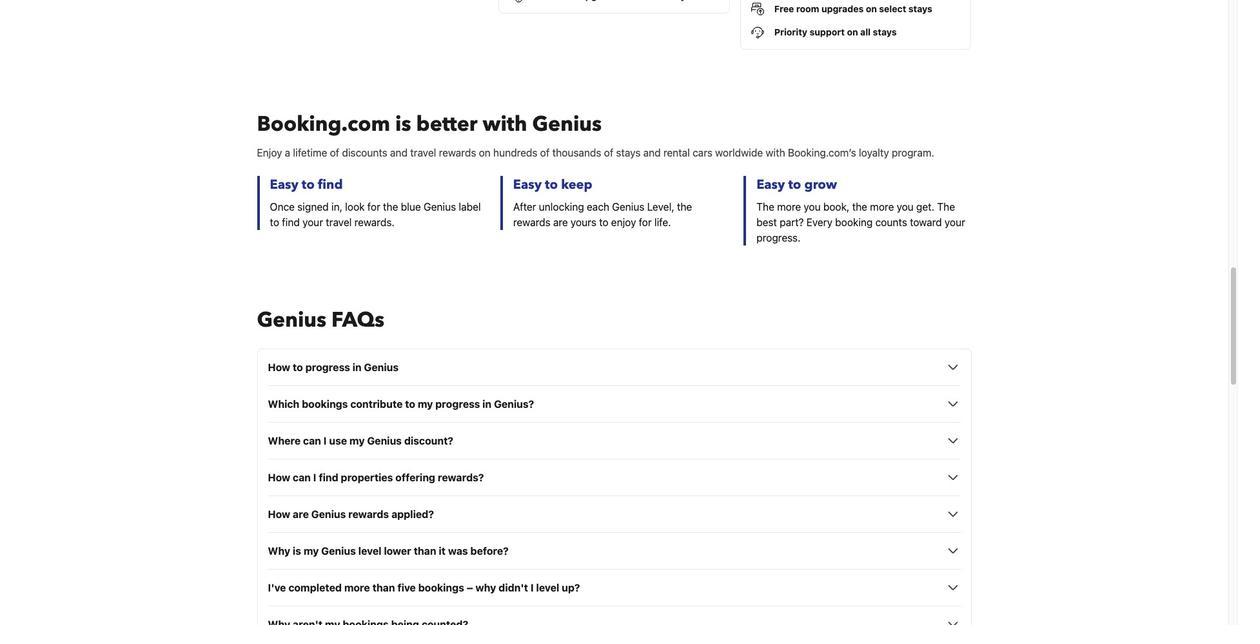 Task type: vqa. For each thing, say whether or not it's contained in the screenshot.
the middle Show prices
no



Task type: locate. For each thing, give the bounding box(es) containing it.
applied?
[[391, 509, 434, 521]]

0 horizontal spatial and
[[390, 147, 408, 159]]

2 horizontal spatial on
[[866, 3, 877, 14]]

to up which
[[293, 362, 303, 374]]

0 horizontal spatial in
[[353, 362, 362, 374]]

1 horizontal spatial in
[[482, 399, 492, 410]]

0 horizontal spatial easy
[[270, 176, 298, 194]]

1 horizontal spatial the
[[937, 201, 955, 213]]

1 horizontal spatial you
[[897, 201, 914, 213]]

on
[[866, 3, 877, 14], [847, 27, 858, 38], [479, 147, 491, 159]]

how to progress in genius button
[[268, 360, 960, 376]]

yours
[[571, 217, 596, 228]]

find
[[318, 176, 343, 194], [282, 217, 300, 228], [319, 472, 338, 484]]

1 vertical spatial rewards
[[513, 217, 550, 228]]

the for easy to keep
[[677, 201, 692, 213]]

1 vertical spatial progress
[[435, 399, 480, 410]]

2 horizontal spatial my
[[418, 399, 433, 410]]

to down once
[[270, 217, 279, 228]]

i up how are genius rewards applied?
[[313, 472, 316, 484]]

to down each
[[599, 217, 608, 228]]

0 horizontal spatial for
[[367, 201, 380, 213]]

level inside dropdown button
[[358, 546, 381, 557]]

to up 'signed'
[[302, 176, 315, 194]]

2 horizontal spatial easy
[[756, 176, 785, 194]]

up?
[[562, 582, 580, 594]]

of
[[330, 147, 339, 159], [540, 147, 550, 159], [604, 147, 613, 159]]

and right discounts
[[390, 147, 408, 159]]

2 vertical spatial rewards
[[348, 509, 389, 521]]

which bookings contribute to my progress in genius?
[[268, 399, 534, 410]]

2 easy from the left
[[513, 176, 542, 194]]

1 horizontal spatial of
[[540, 147, 550, 159]]

1 your from the left
[[302, 217, 323, 228]]

1 horizontal spatial easy
[[513, 176, 542, 194]]

genius right blue
[[424, 201, 456, 213]]

stays left rental
[[616, 147, 641, 159]]

rewards
[[439, 147, 476, 159], [513, 217, 550, 228], [348, 509, 389, 521]]

support
[[810, 27, 845, 38]]

1 horizontal spatial your
[[945, 217, 965, 228]]

genius down contribute
[[367, 435, 402, 447]]

my up discount? at the bottom
[[418, 399, 433, 410]]

3 how from the top
[[268, 509, 290, 521]]

keep
[[561, 176, 592, 194]]

0 horizontal spatial more
[[344, 582, 370, 594]]

1 horizontal spatial is
[[395, 110, 411, 139]]

0 horizontal spatial with
[[483, 110, 527, 139]]

the for easy to find
[[383, 201, 398, 213]]

1 horizontal spatial than
[[414, 546, 436, 557]]

easy
[[270, 176, 298, 194], [513, 176, 542, 194], [756, 176, 785, 194]]

discounts
[[342, 147, 387, 159]]

1 vertical spatial how
[[268, 472, 290, 484]]

0 vertical spatial is
[[395, 110, 411, 139]]

book,
[[823, 201, 850, 213]]

2 the from the left
[[677, 201, 692, 213]]

0 vertical spatial on
[[866, 3, 877, 14]]

can inside dropdown button
[[303, 435, 321, 447]]

label
[[459, 201, 481, 213]]

can
[[303, 435, 321, 447], [293, 472, 311, 484]]

stays right the select
[[909, 3, 932, 14]]

1 vertical spatial i
[[313, 472, 316, 484]]

on left the select
[[866, 3, 877, 14]]

in up contribute
[[353, 362, 362, 374]]

i've completed more than five bookings – why didn't i level up? button
[[268, 581, 960, 596]]

easy up once
[[270, 176, 298, 194]]

1 horizontal spatial and
[[643, 147, 661, 159]]

for left life. at the right of the page
[[639, 217, 652, 228]]

in,
[[331, 201, 342, 213]]

the right get.
[[937, 201, 955, 213]]

1 vertical spatial can
[[293, 472, 311, 484]]

1 easy from the left
[[270, 176, 298, 194]]

2 how from the top
[[268, 472, 290, 484]]

0 vertical spatial my
[[418, 399, 433, 410]]

is inside dropdown button
[[293, 546, 301, 557]]

how inside how are genius rewards applied? dropdown button
[[268, 509, 290, 521]]

0 vertical spatial level
[[358, 546, 381, 557]]

find down once
[[282, 217, 300, 228]]

2 vertical spatial on
[[479, 147, 491, 159]]

of right lifetime
[[330, 147, 339, 159]]

rewards inside dropdown button
[[348, 509, 389, 521]]

how to progress in genius
[[268, 362, 399, 374]]

1 horizontal spatial bookings
[[418, 582, 464, 594]]

is right why at the left bottom of the page
[[293, 546, 301, 557]]

you left get.
[[897, 201, 914, 213]]

0 horizontal spatial on
[[479, 147, 491, 159]]

i inside "dropdown button"
[[531, 582, 534, 594]]

rewards down better
[[439, 147, 476, 159]]

to up unlocking
[[545, 176, 558, 194]]

2 vertical spatial find
[[319, 472, 338, 484]]

more up part?
[[777, 201, 801, 213]]

genius up the enjoy
[[612, 201, 644, 213]]

0 vertical spatial with
[[483, 110, 527, 139]]

are
[[553, 217, 568, 228], [293, 509, 309, 521]]

travel
[[410, 147, 436, 159], [326, 217, 352, 228]]

free
[[774, 3, 794, 14]]

travel inside once signed in, look for the blue genius label to find your travel rewards.
[[326, 217, 352, 228]]

how up which
[[268, 362, 290, 374]]

1 horizontal spatial stays
[[873, 27, 897, 38]]

find down use
[[319, 472, 338, 484]]

bookings left –
[[418, 582, 464, 594]]

1 vertical spatial in
[[482, 399, 492, 410]]

i left use
[[324, 435, 327, 447]]

my right why at the left bottom of the page
[[304, 546, 319, 557]]

1 vertical spatial for
[[639, 217, 652, 228]]

genius inside dropdown button
[[367, 435, 402, 447]]

of right hundreds
[[540, 147, 550, 159]]

than left five
[[372, 582, 395, 594]]

bookings inside which bookings contribute to my progress in genius? dropdown button
[[302, 399, 348, 410]]

1 vertical spatial with
[[766, 147, 785, 159]]

more right completed
[[344, 582, 370, 594]]

0 vertical spatial for
[[367, 201, 380, 213]]

and
[[390, 147, 408, 159], [643, 147, 661, 159]]

your right toward
[[945, 217, 965, 228]]

0 vertical spatial are
[[553, 217, 568, 228]]

0 horizontal spatial you
[[804, 201, 821, 213]]

1 vertical spatial bookings
[[418, 582, 464, 594]]

1 you from the left
[[804, 201, 821, 213]]

1 vertical spatial find
[[282, 217, 300, 228]]

2 and from the left
[[643, 147, 661, 159]]

0 horizontal spatial the
[[383, 201, 398, 213]]

1 the from the left
[[383, 201, 398, 213]]

how down the where
[[268, 472, 290, 484]]

0 vertical spatial how
[[268, 362, 290, 374]]

0 vertical spatial in
[[353, 362, 362, 374]]

i
[[324, 435, 327, 447], [313, 472, 316, 484], [531, 582, 534, 594]]

didn't
[[499, 582, 528, 594]]

my inside dropdown button
[[349, 435, 365, 447]]

how
[[268, 362, 290, 374], [268, 472, 290, 484], [268, 509, 290, 521]]

2 vertical spatial i
[[531, 582, 534, 594]]

the inside after unlocking each genius level, the rewards are yours to enjoy for life.
[[677, 201, 692, 213]]

unlocking
[[539, 201, 584, 213]]

2 you from the left
[[897, 201, 914, 213]]

grow
[[804, 176, 837, 194]]

worldwide
[[715, 147, 763, 159]]

signed
[[297, 201, 329, 213]]

your down 'signed'
[[302, 217, 323, 228]]

2 your from the left
[[945, 217, 965, 228]]

1 horizontal spatial the
[[677, 201, 692, 213]]

can left use
[[303, 435, 321, 447]]

progress
[[305, 362, 350, 374], [435, 399, 480, 410]]

1 vertical spatial level
[[536, 582, 559, 594]]

for up rewards.
[[367, 201, 380, 213]]

rewards down properties
[[348, 509, 389, 521]]

bookings down how to progress in genius
[[302, 399, 348, 410]]

progress down genius faqs
[[305, 362, 350, 374]]

genius inside once signed in, look for the blue genius label to find your travel rewards.
[[424, 201, 456, 213]]

0 horizontal spatial your
[[302, 217, 323, 228]]

0 horizontal spatial progress
[[305, 362, 350, 374]]

more inside "dropdown button"
[[344, 582, 370, 594]]

bookings
[[302, 399, 348, 410], [418, 582, 464, 594]]

discount?
[[404, 435, 453, 447]]

how for how are genius rewards applied?
[[268, 509, 290, 521]]

1 vertical spatial on
[[847, 27, 858, 38]]

more
[[777, 201, 801, 213], [870, 201, 894, 213], [344, 582, 370, 594]]

3 the from the left
[[852, 201, 867, 213]]

on left hundreds
[[479, 147, 491, 159]]

you up every
[[804, 201, 821, 213]]

0 horizontal spatial my
[[304, 546, 319, 557]]

1 horizontal spatial more
[[777, 201, 801, 213]]

1 horizontal spatial rewards
[[439, 147, 476, 159]]

of right thousands
[[604, 147, 613, 159]]

with right worldwide at the right of page
[[766, 147, 785, 159]]

my right use
[[349, 435, 365, 447]]

0 horizontal spatial travel
[[326, 217, 352, 228]]

travel down "booking.com is better with genius"
[[410, 147, 436, 159]]

the inside once signed in, look for the blue genius label to find your travel rewards.
[[383, 201, 398, 213]]

i inside dropdown button
[[313, 472, 316, 484]]

my
[[418, 399, 433, 410], [349, 435, 365, 447], [304, 546, 319, 557]]

0 horizontal spatial bookings
[[302, 399, 348, 410]]

was
[[448, 546, 468, 557]]

i for use
[[324, 435, 327, 447]]

is left better
[[395, 110, 411, 139]]

and left rental
[[643, 147, 661, 159]]

blue
[[401, 201, 421, 213]]

2 vertical spatial stays
[[616, 147, 641, 159]]

stays
[[909, 3, 932, 14], [873, 27, 897, 38], [616, 147, 641, 159]]

genius up thousands
[[532, 110, 602, 139]]

1 of from the left
[[330, 147, 339, 159]]

i right didn't
[[531, 582, 534, 594]]

travel down the in,
[[326, 217, 352, 228]]

how for how can i find properties offering rewards?
[[268, 472, 290, 484]]

1 horizontal spatial for
[[639, 217, 652, 228]]

0 vertical spatial travel
[[410, 147, 436, 159]]

progress up discount? at the bottom
[[435, 399, 480, 410]]

0 vertical spatial can
[[303, 435, 321, 447]]

can down the where
[[293, 472, 311, 484]]

0 vertical spatial bookings
[[302, 399, 348, 410]]

how up why at the left bottom of the page
[[268, 509, 290, 521]]

easy for easy to grow
[[756, 176, 785, 194]]

to
[[302, 176, 315, 194], [545, 176, 558, 194], [788, 176, 801, 194], [270, 217, 279, 228], [599, 217, 608, 228], [293, 362, 303, 374], [405, 399, 415, 410]]

1 and from the left
[[390, 147, 408, 159]]

genius
[[532, 110, 602, 139], [424, 201, 456, 213], [612, 201, 644, 213], [257, 307, 326, 335], [364, 362, 399, 374], [367, 435, 402, 447], [311, 509, 346, 521], [321, 546, 356, 557]]

rewards down "after"
[[513, 217, 550, 228]]

easy up "after"
[[513, 176, 542, 194]]

my for to
[[418, 399, 433, 410]]

the left blue
[[383, 201, 398, 213]]

genius up contribute
[[364, 362, 399, 374]]

1 horizontal spatial are
[[553, 217, 568, 228]]

1 vertical spatial are
[[293, 509, 309, 521]]

level left up?
[[536, 582, 559, 594]]

is
[[395, 110, 411, 139], [293, 546, 301, 557]]

how inside 'how can i find properties offering rewards?' dropdown button
[[268, 472, 290, 484]]

0 vertical spatial i
[[324, 435, 327, 447]]

the
[[756, 201, 774, 213], [937, 201, 955, 213]]

can inside dropdown button
[[293, 472, 311, 484]]

the up booking
[[852, 201, 867, 213]]

0 horizontal spatial than
[[372, 582, 395, 594]]

0 horizontal spatial i
[[313, 472, 316, 484]]

1 vertical spatial my
[[349, 435, 365, 447]]

the right level,
[[677, 201, 692, 213]]

in left genius?
[[482, 399, 492, 410]]

with
[[483, 110, 527, 139], [766, 147, 785, 159]]

1 horizontal spatial on
[[847, 27, 858, 38]]

your inside "the more you book, the more you get. the best part? every booking counts toward your progress."
[[945, 217, 965, 228]]

level
[[358, 546, 381, 557], [536, 582, 559, 594]]

level,
[[647, 201, 674, 213]]

genius inside after unlocking each genius level, the rewards are yours to enjoy for life.
[[612, 201, 644, 213]]

more up counts
[[870, 201, 894, 213]]

to inside after unlocking each genius level, the rewards are yours to enjoy for life.
[[599, 217, 608, 228]]

progress.
[[756, 232, 801, 244]]

rewards inside after unlocking each genius level, the rewards are yours to enjoy for life.
[[513, 217, 550, 228]]

enjoy a lifetime of discounts and travel rewards on hundreds of thousands of stays and rental cars worldwide with booking.com's loyalty program.
[[257, 147, 934, 159]]

1 horizontal spatial with
[[766, 147, 785, 159]]

than left it
[[414, 546, 436, 557]]

0 vertical spatial than
[[414, 546, 436, 557]]

0 horizontal spatial is
[[293, 546, 301, 557]]

with up hundreds
[[483, 110, 527, 139]]

2 horizontal spatial the
[[852, 201, 867, 213]]

0 horizontal spatial of
[[330, 147, 339, 159]]

how for how to progress in genius
[[268, 362, 290, 374]]

2 vertical spatial how
[[268, 509, 290, 521]]

find up the in,
[[318, 176, 343, 194]]

stays right all
[[873, 27, 897, 38]]

1 vertical spatial travel
[[326, 217, 352, 228]]

part?
[[780, 217, 804, 228]]

0 horizontal spatial level
[[358, 546, 381, 557]]

once signed in, look for the blue genius label to find your travel rewards.
[[270, 201, 481, 228]]

priority
[[774, 27, 807, 38]]

1 horizontal spatial my
[[349, 435, 365, 447]]

3 easy from the left
[[756, 176, 785, 194]]

counts
[[875, 217, 907, 228]]

2 horizontal spatial rewards
[[513, 217, 550, 228]]

i inside dropdown button
[[324, 435, 327, 447]]

on left all
[[847, 27, 858, 38]]

easy to grow
[[756, 176, 837, 194]]

why is my genius level lower than it was before?
[[268, 546, 509, 557]]

0 horizontal spatial are
[[293, 509, 309, 521]]

2 horizontal spatial of
[[604, 147, 613, 159]]

0 horizontal spatial the
[[756, 201, 774, 213]]

1 horizontal spatial i
[[324, 435, 327, 447]]

how inside how to progress in genius dropdown button
[[268, 362, 290, 374]]

0 horizontal spatial rewards
[[348, 509, 389, 521]]

1 horizontal spatial travel
[[410, 147, 436, 159]]

1 vertical spatial than
[[372, 582, 395, 594]]

easy up best
[[756, 176, 785, 194]]

2 vertical spatial my
[[304, 546, 319, 557]]

are inside after unlocking each genius level, the rewards are yours to enjoy for life.
[[553, 217, 568, 228]]

2 horizontal spatial i
[[531, 582, 534, 594]]

completed
[[288, 582, 342, 594]]

0 vertical spatial stays
[[909, 3, 932, 14]]

all
[[860, 27, 871, 38]]

1 horizontal spatial level
[[536, 582, 559, 594]]

1 how from the top
[[268, 362, 290, 374]]

2 horizontal spatial stays
[[909, 3, 932, 14]]

1 vertical spatial is
[[293, 546, 301, 557]]

level left lower
[[358, 546, 381, 557]]

priority support on all stays
[[774, 27, 897, 38]]

offering
[[395, 472, 435, 484]]

in
[[353, 362, 362, 374], [482, 399, 492, 410]]

the up best
[[756, 201, 774, 213]]

every
[[806, 217, 832, 228]]

level inside "dropdown button"
[[536, 582, 559, 594]]

easy for easy to keep
[[513, 176, 542, 194]]

why is my genius level lower than it was before? button
[[268, 544, 960, 559]]



Task type: describe. For each thing, give the bounding box(es) containing it.
after unlocking each genius level, the rewards are yours to enjoy for life.
[[513, 201, 692, 228]]

thousands
[[552, 147, 601, 159]]

why
[[268, 546, 290, 557]]

1 the from the left
[[756, 201, 774, 213]]

a
[[285, 147, 290, 159]]

program.
[[892, 147, 934, 159]]

your inside once signed in, look for the blue genius label to find your travel rewards.
[[302, 217, 323, 228]]

3 of from the left
[[604, 147, 613, 159]]

where
[[268, 435, 301, 447]]

where can i use my genius discount? button
[[268, 434, 960, 449]]

properties
[[341, 472, 393, 484]]

is for why
[[293, 546, 301, 557]]

look
[[345, 201, 365, 213]]

2 of from the left
[[540, 147, 550, 159]]

five
[[397, 582, 416, 594]]

booking.com is better with genius
[[257, 110, 602, 139]]

contribute
[[350, 399, 403, 410]]

1 vertical spatial stays
[[873, 27, 897, 38]]

it
[[439, 546, 446, 557]]

i've completed more than five bookings – why didn't i level up?
[[268, 582, 580, 594]]

toward
[[910, 217, 942, 228]]

are inside how are genius rewards applied? dropdown button
[[293, 509, 309, 521]]

find inside dropdown button
[[319, 472, 338, 484]]

booking
[[835, 217, 873, 228]]

how can i find properties offering rewards? button
[[268, 470, 960, 486]]

i've
[[268, 582, 286, 594]]

2 the from the left
[[937, 201, 955, 213]]

than inside "dropdown button"
[[372, 582, 395, 594]]

booking.com
[[257, 110, 390, 139]]

best
[[756, 217, 777, 228]]

each
[[587, 201, 609, 213]]

upgrades
[[821, 3, 864, 14]]

lifetime
[[293, 147, 327, 159]]

i for find
[[313, 472, 316, 484]]

before?
[[470, 546, 509, 557]]

can for where
[[303, 435, 321, 447]]

how are genius rewards applied? button
[[268, 507, 960, 523]]

after
[[513, 201, 536, 213]]

faqs
[[332, 307, 384, 335]]

0 horizontal spatial stays
[[616, 147, 641, 159]]

where can i use my genius discount?
[[268, 435, 453, 447]]

–
[[467, 582, 473, 594]]

how are genius rewards applied?
[[268, 509, 434, 521]]

2 horizontal spatial more
[[870, 201, 894, 213]]

free room upgrades on select stays
[[774, 3, 932, 14]]

life.
[[654, 217, 671, 228]]

genius faqs
[[257, 307, 384, 335]]

booking.com's
[[788, 147, 856, 159]]

which bookings contribute to my progress in genius? button
[[268, 397, 960, 412]]

better
[[416, 110, 478, 139]]

bookings inside "i've completed more than five bookings – why didn't i level up?" "dropdown button"
[[418, 582, 464, 594]]

once
[[270, 201, 295, 213]]

hundreds
[[493, 147, 537, 159]]

cars
[[693, 147, 713, 159]]

to inside once signed in, look for the blue genius label to find your travel rewards.
[[270, 217, 279, 228]]

rewards?
[[438, 472, 484, 484]]

select
[[879, 3, 906, 14]]

genius up how to progress in genius
[[257, 307, 326, 335]]

the inside "the more you book, the more you get. the best part? every booking counts toward your progress."
[[852, 201, 867, 213]]

use
[[329, 435, 347, 447]]

for inside after unlocking each genius level, the rewards are yours to enjoy for life.
[[639, 217, 652, 228]]

genius?
[[494, 399, 534, 410]]

which
[[268, 399, 299, 410]]

0 vertical spatial find
[[318, 176, 343, 194]]

to right contribute
[[405, 399, 415, 410]]

than inside dropdown button
[[414, 546, 436, 557]]

1 horizontal spatial progress
[[435, 399, 480, 410]]

enjoy
[[611, 217, 636, 228]]

0 vertical spatial progress
[[305, 362, 350, 374]]

rental
[[663, 147, 690, 159]]

to left grow
[[788, 176, 801, 194]]

easy to keep
[[513, 176, 592, 194]]

loyalty
[[859, 147, 889, 159]]

easy for easy to find
[[270, 176, 298, 194]]

enjoy
[[257, 147, 282, 159]]

my for use
[[349, 435, 365, 447]]

genius down properties
[[311, 509, 346, 521]]

for inside once signed in, look for the blue genius label to find your travel rewards.
[[367, 201, 380, 213]]

genius down how are genius rewards applied?
[[321, 546, 356, 557]]

how can i find properties offering rewards?
[[268, 472, 484, 484]]

can for how
[[293, 472, 311, 484]]

find inside once signed in, look for the blue genius label to find your travel rewards.
[[282, 217, 300, 228]]

the more you book, the more you get. the best part? every booking counts toward your progress.
[[756, 201, 965, 244]]

lower
[[384, 546, 411, 557]]

0 vertical spatial rewards
[[439, 147, 476, 159]]

easy to find
[[270, 176, 343, 194]]

why
[[475, 582, 496, 594]]

rewards.
[[354, 217, 395, 228]]

room
[[796, 3, 819, 14]]

is for booking.com
[[395, 110, 411, 139]]

get.
[[916, 201, 934, 213]]



